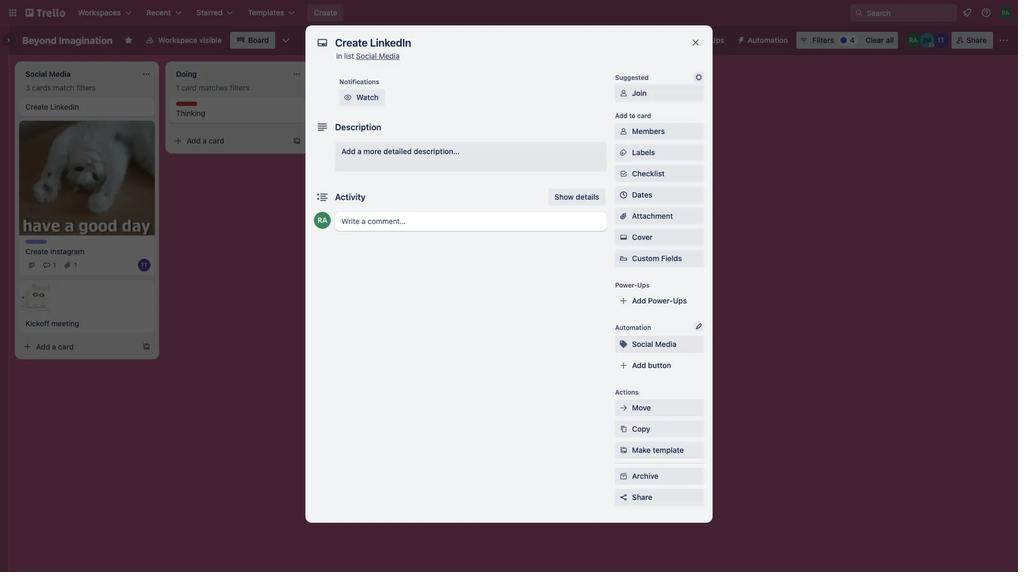 Task type: describe. For each thing, give the bounding box(es) containing it.
create linkedin link
[[25, 102, 149, 112]]

a left more
[[358, 147, 362, 156]]

dates
[[632, 191, 653, 199]]

instagram
[[50, 247, 84, 256]]

add left more
[[342, 147, 356, 156]]

card up the 'color: bold red, title: "thoughts"' 'element'
[[182, 84, 197, 92]]

1 vertical spatial ups
[[638, 282, 650, 289]]

move
[[632, 404, 651, 413]]

add a card for 1 card matches filters
[[187, 137, 224, 145]]

notifications
[[340, 78, 380, 85]]

make
[[632, 446, 651, 455]]

sm image for copy
[[619, 424, 629, 435]]

card down watch
[[359, 107, 375, 116]]

social media link
[[356, 52, 400, 60]]

2 vertical spatial power-
[[648, 297, 673, 306]]

filters for 3 cards match filters
[[76, 84, 96, 92]]

show details
[[555, 193, 599, 202]]

create instagram link
[[25, 246, 149, 257]]

a down kickoff meeting
[[52, 343, 56, 351]]

share for rightmost share button
[[967, 36, 987, 45]]

color: bold red, title: "thoughts" element
[[176, 102, 205, 110]]

add to card
[[615, 112, 652, 119]]

add a card button for 1 card matches filters
[[170, 133, 289, 150]]

1 horizontal spatial 1
[[74, 262, 77, 269]]

checklist link
[[615, 166, 705, 182]]

add button button
[[615, 358, 705, 375]]

show details link
[[549, 189, 606, 206]]

create from template… image for 3 cards match filters
[[142, 343, 151, 351]]

thoughts
[[176, 102, 205, 110]]

share for left share button
[[632, 494, 653, 502]]

add button
[[632, 362, 672, 370]]

2 vertical spatial ups
[[673, 297, 687, 306]]

list
[[344, 52, 354, 60]]

all
[[886, 36, 894, 45]]

copy link
[[615, 421, 705, 438]]

color: purple, title: none image
[[25, 240, 47, 244]]

sm image for members
[[619, 126, 629, 137]]

1 card matches filters
[[176, 84, 249, 92]]

customize views image
[[281, 35, 291, 46]]

card right to
[[638, 112, 652, 119]]

Board name text field
[[17, 32, 118, 49]]

description…
[[414, 147, 460, 156]]

add down the thinking
[[187, 137, 201, 145]]

detailed
[[384, 147, 412, 156]]

back to home image
[[25, 4, 65, 21]]

Search field
[[864, 5, 957, 21]]

cover link
[[615, 229, 705, 246]]

button
[[648, 362, 672, 370]]

watch button
[[340, 89, 385, 106]]

power-ups inside button
[[686, 36, 725, 45]]

add power-ups link
[[615, 293, 705, 310]]

0 horizontal spatial media
[[379, 52, 400, 60]]

0 horizontal spatial power-ups
[[615, 282, 650, 289]]

show menu image
[[999, 35, 1010, 46]]

custom
[[632, 254, 660, 263]]

in
[[336, 52, 342, 60]]

sm image for checklist
[[619, 169, 629, 179]]

labels
[[632, 148, 655, 157]]

custom fields button
[[615, 254, 705, 264]]

1 vertical spatial power-
[[615, 282, 638, 289]]

sm image for automation
[[733, 32, 748, 47]]

attachment
[[632, 212, 673, 221]]

workspace visible button
[[139, 32, 228, 49]]

sm image for cover
[[619, 232, 629, 243]]

workspace visible
[[158, 36, 222, 45]]

thinking link
[[176, 108, 299, 119]]

copy
[[632, 425, 651, 434]]

3 cards match filters
[[25, 84, 96, 92]]

linkedin
[[50, 103, 79, 111]]

join
[[632, 89, 647, 98]]

1 horizontal spatial ruby anderson (rubyanderson7) image
[[906, 33, 921, 48]]

custom fields
[[632, 254, 682, 263]]

beyond imagination
[[22, 34, 113, 46]]

card down thinking link
[[209, 137, 224, 145]]

sm image for watch
[[343, 92, 353, 103]]

archive link
[[615, 468, 705, 485]]

2 horizontal spatial add a card
[[337, 107, 375, 116]]

primary element
[[0, 0, 1019, 25]]

sm image for archive
[[619, 472, 629, 482]]

power- inside button
[[686, 36, 711, 45]]

move link
[[615, 400, 705, 417]]

sm image for join
[[619, 88, 629, 99]]

watch
[[357, 93, 379, 102]]

social media
[[632, 340, 677, 349]]

social inside button
[[632, 340, 654, 349]]

social media button
[[615, 336, 705, 353]]

terry turtle (terryturtle) image
[[138, 259, 151, 272]]

actions
[[615, 389, 639, 396]]

members
[[632, 127, 665, 136]]

1 vertical spatial automation
[[615, 324, 651, 332]]

0 notifications image
[[961, 6, 974, 19]]

thoughts thinking
[[176, 102, 205, 118]]

beyond
[[22, 34, 57, 46]]

board
[[248, 36, 269, 45]]

match for 3 cards match filters
[[53, 84, 74, 92]]

to
[[630, 112, 636, 119]]

media inside button
[[656, 340, 677, 349]]

matches
[[199, 84, 228, 92]]

0 horizontal spatial 1
[[53, 262, 56, 269]]

power-ups button
[[665, 32, 731, 49]]

automation button
[[733, 32, 795, 49]]



Task type: locate. For each thing, give the bounding box(es) containing it.
card
[[182, 84, 197, 92], [359, 107, 375, 116], [638, 112, 652, 119], [209, 137, 224, 145], [58, 343, 74, 351]]

0 horizontal spatial ruby anderson (rubyanderson7) image
[[314, 212, 331, 229]]

more
[[364, 147, 382, 156]]

2 vertical spatial add a card
[[36, 343, 74, 351]]

0 horizontal spatial share
[[632, 494, 653, 502]]

create inside button
[[314, 8, 337, 17]]

None text field
[[330, 33, 680, 52]]

labels link
[[615, 144, 705, 161]]

media
[[379, 52, 400, 60], [656, 340, 677, 349]]

match
[[53, 84, 74, 92], [354, 84, 376, 92]]

add left the button
[[632, 362, 646, 370]]

add power-ups
[[632, 297, 687, 306]]

sm image down the 'power-ups' button
[[694, 72, 705, 83]]

a down watch button
[[353, 107, 358, 116]]

1 down instagram
[[74, 262, 77, 269]]

kickoff meeting link
[[25, 319, 149, 329]]

show
[[555, 193, 574, 202]]

sm image left the social media at right
[[619, 340, 629, 350]]

match up linkedin
[[53, 84, 74, 92]]

cards for 3
[[32, 84, 51, 92]]

1 horizontal spatial cards
[[333, 84, 352, 92]]

visible
[[199, 36, 222, 45]]

sm image inside labels link
[[619, 147, 629, 158]]

share
[[967, 36, 987, 45], [632, 494, 653, 502]]

1 vertical spatial share button
[[615, 490, 705, 507]]

0 vertical spatial share
[[967, 36, 987, 45]]

imagination
[[59, 34, 113, 46]]

1 horizontal spatial match
[[354, 84, 376, 92]]

0 vertical spatial automation
[[748, 36, 788, 45]]

sm image left watch
[[343, 92, 353, 103]]

sm image
[[733, 32, 748, 47], [694, 72, 705, 83], [343, 92, 353, 103], [619, 126, 629, 137], [619, 147, 629, 158], [619, 169, 629, 179], [619, 232, 629, 243], [619, 403, 629, 414], [619, 446, 629, 456]]

1 up the 'color: bold red, title: "thoughts"' 'element'
[[176, 84, 179, 92]]

match for 0 cards match filters
[[354, 84, 376, 92]]

add a card down watch button
[[337, 107, 375, 116]]

1 vertical spatial create
[[25, 103, 48, 111]]

3
[[25, 84, 30, 92]]

cards for 0
[[333, 84, 352, 92]]

create for create instagram
[[25, 247, 48, 256]]

sm image left checklist
[[619, 169, 629, 179]]

0 horizontal spatial share button
[[615, 490, 705, 507]]

cards right 0
[[333, 84, 352, 92]]

search image
[[855, 8, 864, 17]]

match up watch
[[354, 84, 376, 92]]

ups left "automation" button
[[711, 36, 725, 45]]

create button
[[308, 4, 344, 21]]

1 horizontal spatial share
[[967, 36, 987, 45]]

1 horizontal spatial add a card button
[[170, 133, 289, 150]]

jeremy miller (jeremymiller198) image
[[920, 33, 935, 48]]

sm image for make template
[[619, 446, 629, 456]]

filters
[[813, 36, 835, 45]]

power-ups
[[686, 36, 725, 45], [615, 282, 650, 289]]

thinking
[[176, 109, 205, 118]]

1 vertical spatial add a card button
[[170, 133, 289, 150]]

kickoff meeting
[[25, 319, 79, 328]]

0 vertical spatial add a card
[[337, 107, 375, 116]]

3 filters from the left
[[378, 84, 397, 92]]

ups up add power-ups
[[638, 282, 650, 289]]

add a card button down watch
[[320, 103, 439, 120]]

1 horizontal spatial power-ups
[[686, 36, 725, 45]]

0 vertical spatial create from template… image
[[293, 137, 301, 145]]

sm image left copy
[[619, 424, 629, 435]]

sm image inside "automation" button
[[733, 32, 748, 47]]

2 horizontal spatial ups
[[711, 36, 725, 45]]

1 vertical spatial media
[[656, 340, 677, 349]]

star or unstar board image
[[124, 36, 133, 45]]

2 horizontal spatial power-
[[686, 36, 711, 45]]

sm image for move
[[619, 403, 629, 414]]

1 down create instagram
[[53, 262, 56, 269]]

1 vertical spatial add a card
[[187, 137, 224, 145]]

dates button
[[615, 187, 705, 204]]

automation inside button
[[748, 36, 788, 45]]

sm image inside the checklist link
[[619, 169, 629, 179]]

ups
[[711, 36, 725, 45], [638, 282, 650, 289], [673, 297, 687, 306]]

1 cards from the left
[[32, 84, 51, 92]]

0 horizontal spatial cards
[[32, 84, 51, 92]]

sm image down add to card
[[619, 126, 629, 137]]

media up notifications
[[379, 52, 400, 60]]

1 vertical spatial power-ups
[[615, 282, 650, 289]]

0
[[327, 84, 331, 92]]

sm image left make
[[619, 446, 629, 456]]

create for create
[[314, 8, 337, 17]]

ups inside button
[[711, 36, 725, 45]]

sm image inside copy link
[[619, 424, 629, 435]]

0 horizontal spatial power-
[[615, 282, 638, 289]]

1 horizontal spatial share button
[[952, 32, 994, 49]]

filters for 0 cards match filters
[[378, 84, 397, 92]]

3 sm image from the top
[[619, 424, 629, 435]]

0 vertical spatial power-ups
[[686, 36, 725, 45]]

0 cards match filters
[[327, 84, 397, 92]]

0 horizontal spatial create from template… image
[[142, 343, 151, 351]]

2 horizontal spatial filters
[[378, 84, 397, 92]]

create from template… image
[[293, 137, 301, 145], [142, 343, 151, 351]]

template
[[653, 446, 684, 455]]

social right list
[[356, 52, 377, 60]]

2 vertical spatial add a card button
[[19, 339, 138, 356]]

create from template… image for 1 card matches filters
[[293, 137, 301, 145]]

workspace
[[158, 36, 197, 45]]

add a card down the thinking
[[187, 137, 224, 145]]

add down kickoff
[[36, 343, 50, 351]]

0 vertical spatial social
[[356, 52, 377, 60]]

share button
[[952, 32, 994, 49], [615, 490, 705, 507]]

filters up thinking link
[[230, 84, 249, 92]]

in list social media
[[336, 52, 400, 60]]

sm image
[[619, 88, 629, 99], [619, 340, 629, 350], [619, 424, 629, 435], [619, 472, 629, 482]]

open information menu image
[[981, 7, 992, 18]]

0 horizontal spatial social
[[356, 52, 377, 60]]

sm image inside archive link
[[619, 472, 629, 482]]

2 horizontal spatial add a card button
[[320, 103, 439, 120]]

make template
[[632, 446, 684, 455]]

1 vertical spatial create from template… image
[[142, 343, 151, 351]]

sm image inside cover link
[[619, 232, 629, 243]]

board link
[[230, 32, 275, 49]]

suggested
[[615, 74, 649, 81]]

cover
[[632, 233, 653, 242]]

details
[[576, 193, 599, 202]]

2 match from the left
[[354, 84, 376, 92]]

sm image inside move link
[[619, 403, 629, 414]]

1 horizontal spatial filters
[[230, 84, 249, 92]]

clear all
[[866, 36, 894, 45]]

share button down '0 notifications' icon
[[952, 32, 994, 49]]

0 horizontal spatial filters
[[76, 84, 96, 92]]

kickoff
[[25, 319, 49, 328]]

sm image left labels
[[619, 147, 629, 158]]

create up in
[[314, 8, 337, 17]]

add a card
[[337, 107, 375, 116], [187, 137, 224, 145], [36, 343, 74, 351]]

create down the color: purple, title: none image
[[25, 247, 48, 256]]

4 sm image from the top
[[619, 472, 629, 482]]

power-
[[686, 36, 711, 45], [615, 282, 638, 289], [648, 297, 673, 306]]

sm image inside social media button
[[619, 340, 629, 350]]

add a card button
[[320, 103, 439, 120], [170, 133, 289, 150], [19, 339, 138, 356]]

0 horizontal spatial automation
[[615, 324, 651, 332]]

ruby anderson (rubyanderson7) image
[[1000, 6, 1012, 19]]

activity
[[335, 192, 366, 202]]

add left to
[[615, 112, 628, 119]]

share button down archive link
[[615, 490, 705, 507]]

add a card button for 3 cards match filters
[[19, 339, 138, 356]]

filters
[[76, 84, 96, 92], [230, 84, 249, 92], [378, 84, 397, 92]]

members link
[[615, 123, 705, 140]]

add a card for 3 cards match filters
[[36, 343, 74, 351]]

1 horizontal spatial power-
[[648, 297, 673, 306]]

join link
[[615, 85, 705, 102]]

4
[[850, 36, 855, 45]]

sm image inside watch button
[[343, 92, 353, 103]]

1 vertical spatial social
[[632, 340, 654, 349]]

1 horizontal spatial create from template… image
[[293, 137, 301, 145]]

automation
[[748, 36, 788, 45], [615, 324, 651, 332]]

create inside 'link'
[[25, 103, 48, 111]]

social
[[356, 52, 377, 60], [632, 340, 654, 349]]

cards
[[32, 84, 51, 92], [333, 84, 352, 92]]

checklist
[[632, 170, 665, 178]]

sm image inside "make template" link
[[619, 446, 629, 456]]

0 horizontal spatial match
[[53, 84, 74, 92]]

1 vertical spatial share
[[632, 494, 653, 502]]

1 filters from the left
[[76, 84, 96, 92]]

add a more detailed description… link
[[335, 142, 607, 172]]

sm image left archive
[[619, 472, 629, 482]]

2 vertical spatial create
[[25, 247, 48, 256]]

1 sm image from the top
[[619, 88, 629, 99]]

cards right 3
[[32, 84, 51, 92]]

meeting
[[51, 319, 79, 328]]

sm image left join
[[619, 88, 629, 99]]

0 vertical spatial ruby anderson (rubyanderson7) image
[[906, 33, 921, 48]]

a down the thinking
[[203, 137, 207, 145]]

1 horizontal spatial social
[[632, 340, 654, 349]]

0 vertical spatial media
[[379, 52, 400, 60]]

create instagram
[[25, 247, 84, 256]]

0 vertical spatial share button
[[952, 32, 994, 49]]

0 vertical spatial power-
[[686, 36, 711, 45]]

sm image inside members "link"
[[619, 126, 629, 137]]

0 horizontal spatial ups
[[638, 282, 650, 289]]

clear all button
[[862, 32, 899, 49]]

sm image inside join link
[[619, 88, 629, 99]]

social up add button
[[632, 340, 654, 349]]

add a card button down thinking link
[[170, 133, 289, 150]]

create linkedin
[[25, 103, 79, 111]]

2 filters from the left
[[230, 84, 249, 92]]

add a more detailed description…
[[342, 147, 460, 156]]

0 horizontal spatial add a card
[[36, 343, 74, 351]]

make template link
[[615, 442, 705, 459]]

filters up watch
[[378, 84, 397, 92]]

sm image right the 'power-ups' button
[[733, 32, 748, 47]]

create down 3
[[25, 103, 48, 111]]

1 horizontal spatial ups
[[673, 297, 687, 306]]

sm image left cover
[[619, 232, 629, 243]]

sm image for labels
[[619, 147, 629, 158]]

Write a comment text field
[[335, 212, 607, 231]]

sm image down actions
[[619, 403, 629, 414]]

filters up create linkedin 'link'
[[76, 84, 96, 92]]

switch to… image
[[7, 7, 18, 18]]

description
[[335, 122, 382, 132]]

add down custom
[[632, 297, 646, 306]]

1
[[176, 84, 179, 92], [53, 262, 56, 269], [74, 262, 77, 269]]

attachment button
[[615, 208, 705, 225]]

create
[[314, 8, 337, 17], [25, 103, 48, 111], [25, 247, 48, 256]]

0 vertical spatial add a card button
[[320, 103, 439, 120]]

clear
[[866, 36, 884, 45]]

create for create linkedin
[[25, 103, 48, 111]]

1 vertical spatial ruby anderson (rubyanderson7) image
[[314, 212, 331, 229]]

filters for 1 card matches filters
[[230, 84, 249, 92]]

1 horizontal spatial automation
[[748, 36, 788, 45]]

archive
[[632, 472, 659, 481]]

0 vertical spatial ups
[[711, 36, 725, 45]]

add a card button down kickoff meeting link at the bottom left of the page
[[19, 339, 138, 356]]

0 vertical spatial create
[[314, 8, 337, 17]]

share down archive
[[632, 494, 653, 502]]

0 horizontal spatial add a card button
[[19, 339, 138, 356]]

2 sm image from the top
[[619, 340, 629, 350]]

sm image for suggested
[[694, 72, 705, 83]]

add a card down kickoff meeting
[[36, 343, 74, 351]]

1 horizontal spatial media
[[656, 340, 677, 349]]

2 cards from the left
[[333, 84, 352, 92]]

share left show menu icon
[[967, 36, 987, 45]]

terry turtle (terryturtle) image
[[934, 33, 949, 48]]

2 horizontal spatial 1
[[176, 84, 179, 92]]

fields
[[662, 254, 682, 263]]

add up description
[[337, 107, 351, 116]]

ruby anderson (rubyanderson7) image
[[906, 33, 921, 48], [314, 212, 331, 229]]

ups down fields
[[673, 297, 687, 306]]

1 horizontal spatial add a card
[[187, 137, 224, 145]]

card down the meeting
[[58, 343, 74, 351]]

media up the button
[[656, 340, 677, 349]]

1 match from the left
[[53, 84, 74, 92]]



Task type: vqa. For each thing, say whether or not it's contained in the screenshot.
Close popover image
no



